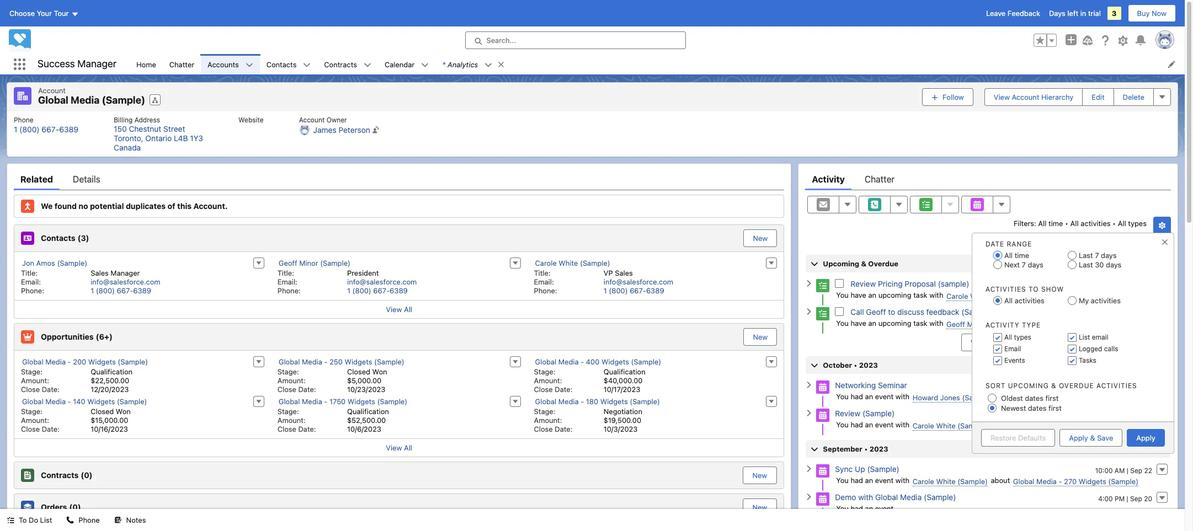 Task type: vqa. For each thing, say whether or not it's contained in the screenshot.
Show
yes



Task type: describe. For each thing, give the bounding box(es) containing it.
12/20/2023
[[91, 385, 129, 394]]

you for you had an event with howard jones (sample) and 2 others about
[[837, 392, 849, 401]]

& for apply
[[1091, 434, 1096, 443]]

stage: for global media - 400 widgets (sample)
[[534, 367, 556, 376]]

new button for orders (0)
[[744, 499, 776, 516]]

geoff minor (sample)
[[279, 259, 351, 267]]

upcoming for geoff
[[879, 319, 912, 328]]

edit
[[1092, 93, 1105, 101]]

all activities
[[1005, 296, 1045, 305]]

1 horizontal spatial chatter
[[865, 174, 895, 184]]

last for last 30 days
[[1079, 261, 1093, 269]]

(3)
[[78, 233, 89, 243]]

view for view account hierarchy button
[[994, 93, 1010, 101]]

1 (800) 667-6389 link for geoff
[[347, 286, 408, 295]]

days
[[1049, 9, 1066, 18]]

accounts link
[[201, 54, 246, 75]]

activities up last 7 days
[[1081, 219, 1111, 228]]

10:00 am | sep 22
[[1096, 467, 1153, 475]]

amount: for global media - 1750 widgets (sample)
[[278, 416, 306, 425]]

150
[[114, 124, 127, 133]]

date: for $15,000.00 close date:
[[42, 425, 60, 434]]

all time
[[1005, 251, 1030, 260]]

dates for oldest
[[1025, 394, 1044, 403]]

event for you had an event with carole white (sample) about global media - 270 widgets (sample)
[[875, 476, 894, 485]]

270 inside "you had an event with carole white (sample) about global media - 270 widgets (sample)"
[[1064, 477, 1077, 486]]

have for you have an upcoming task with carole white (sample)
[[851, 291, 867, 299]]

title: for geoff
[[278, 269, 294, 277]]

james peterson
[[313, 125, 370, 134]]

event image for sync
[[817, 465, 830, 478]]

seminar
[[878, 381, 907, 390]]

phone 1 (800) 667-6389
[[14, 116, 78, 134]]

hierarchy
[[1042, 93, 1074, 101]]

event inside review (sample) you had an event with carole white (sample) about global media - 270 widgets (sample)
[[875, 420, 894, 429]]

667- for geoff
[[373, 286, 390, 295]]

date: for $19,500.00 close date:
[[555, 425, 573, 434]]

stage: for global media - 250 widgets (sample)
[[278, 367, 299, 376]]

20
[[1144, 495, 1153, 503]]

billing address 150 chestnut street toronto, ontario l4b 1y3 canada
[[114, 116, 203, 152]]

- inside "you had an event with carole white (sample) about global media - 270 widgets (sample)"
[[1059, 477, 1062, 486]]

1 inside phone 1 (800) 667-6389
[[14, 125, 17, 134]]

president email:
[[278, 269, 379, 286]]

text default image inside notes button
[[114, 517, 122, 525]]

2 horizontal spatial 7
[[1149, 383, 1153, 391]]

0 vertical spatial time
[[1049, 219, 1063, 228]]

about inside you had an event with howard jones (sample) and 2 others about
[[1040, 392, 1059, 401]]

had inside review (sample) you had an event with carole white (sample) about global media - 270 widgets (sample)
[[851, 420, 863, 429]]

white inside "you had an event with carole white (sample) about global media - 270 widgets (sample)"
[[937, 477, 956, 486]]

10/6/2023
[[347, 425, 381, 434]]

1 horizontal spatial list
[[1079, 333, 1090, 342]]

vp
[[604, 269, 613, 277]]

- inside review (sample) you had an event with carole white (sample) about global media - 270 widgets (sample)
[[1059, 421, 1062, 430]]

task for carole
[[914, 291, 928, 299]]

1 (800) 667-6389 link up related link
[[14, 125, 78, 134]]

minor inside you have an upcoming task with geoff minor (sample) about
[[967, 320, 986, 329]]

dates for newest
[[1028, 404, 1047, 413]]

7 for next
[[1022, 261, 1026, 269]]

next 7 days
[[1005, 261, 1044, 269]]

month
[[1143, 445, 1166, 454]]

1 for geoff
[[347, 286, 351, 295]]

with inside "you had an event with carole white (sample) about global media - 270 widgets (sample)"
[[896, 476, 910, 485]]

upcoming for carole
[[879, 291, 912, 299]]

carole inside review (sample) you had an event with carole white (sample) about global media - 270 widgets (sample)
[[913, 421, 935, 430]]

contacts for contacts
[[266, 60, 297, 69]]

events
[[1005, 356, 1026, 365]]

orders (0)
[[41, 503, 81, 512]]

widgets inside review (sample) you had an event with carole white (sample) about global media - 270 widgets (sample)
[[1079, 421, 1107, 430]]

task image
[[817, 279, 830, 292]]

(0) for contracts (0)
[[81, 471, 92, 480]]

activities for all activities
[[1015, 296, 1045, 305]]

restore defaults
[[991, 434, 1046, 443]]

networking seminar link
[[835, 381, 907, 390]]

chatter inside list
[[169, 60, 194, 69]]

white inside 'related' tab panel
[[559, 259, 578, 267]]

account.
[[194, 201, 228, 211]]

view all for (3)
[[386, 305, 412, 314]]

(sample) inside you have an upcoming task with carole white (sample)
[[992, 292, 1022, 301]]

feedback
[[927, 307, 960, 317]]

view account hierarchy button
[[985, 88, 1083, 106]]

• inside dropdown button
[[854, 361, 858, 370]]

accounts list item
[[201, 54, 260, 75]]

view for view all link related to chatter
[[1144, 239, 1161, 248]]

• up last 7 days
[[1113, 219, 1116, 228]]

(sample)
[[938, 279, 970, 288]]

you for you have an upcoming task with geoff minor (sample) about
[[837, 319, 849, 328]]

won for $15,000.00
[[116, 407, 131, 416]]

global media - 200 widgets (sample) link
[[22, 357, 148, 367]]

global for global media - 1750 widgets (sample)
[[279, 397, 300, 406]]

notes
[[126, 516, 146, 525]]

$40,000.00
[[604, 376, 643, 385]]

more
[[989, 338, 1006, 347]]

1 horizontal spatial geoff minor (sample) link
[[947, 320, 1019, 329]]

6389 inside phone 1 (800) 667-6389
[[59, 125, 78, 134]]

contracts for contracts
[[324, 60, 357, 69]]

days left in trial
[[1049, 9, 1101, 18]]

info@salesforce.com link for president email:
[[347, 277, 417, 286]]

qualification amount: for 1750
[[278, 407, 389, 425]]

no
[[79, 201, 88, 211]]

up
[[855, 465, 865, 474]]

task image
[[817, 307, 830, 321]]

pricing
[[878, 279, 903, 288]]

jon amos (sample) link
[[22, 259, 87, 268]]

howard jones (sample) link
[[913, 393, 993, 403]]

text default image inside accounts list item
[[246, 61, 253, 69]]

1 horizontal spatial geoff
[[866, 307, 886, 317]]

about inside "you had an event with carole white (sample) about global media - 270 widgets (sample)"
[[991, 476, 1010, 485]]

defaults
[[1019, 434, 1046, 443]]

jon amos (sample)
[[22, 259, 87, 267]]

view for view more button
[[971, 338, 987, 347]]

calendar list item
[[378, 54, 436, 75]]

global for global media - 250 widgets (sample)
[[279, 357, 300, 366]]

• right "filters:"
[[1065, 219, 1069, 228]]

667- inside phone 1 (800) 667-6389
[[42, 125, 59, 134]]

analytics
[[448, 60, 478, 69]]

event image for demo
[[817, 493, 830, 506]]

buy now button
[[1128, 4, 1176, 22]]

email: inside "president email:"
[[278, 277, 298, 286]]

1 vertical spatial &
[[1052, 382, 1057, 390]]

with inside you have an upcoming task with geoff minor (sample) about
[[930, 319, 944, 328]]

oct
[[1136, 383, 1147, 391]]

geoff minor (sample) element
[[271, 256, 528, 296]]

1 vertical spatial time
[[1015, 251, 1030, 260]]

left
[[1068, 9, 1079, 18]]

carole white (sample) element
[[528, 256, 784, 296]]

list item containing *
[[436, 54, 510, 75]]

phone: for sales manager email:
[[21, 286, 44, 295]]

close for $19,500.00 close date:
[[534, 425, 553, 434]]

closed for $5,000.00
[[347, 367, 370, 376]]

calendar
[[385, 60, 415, 69]]

global media - 140 widgets (sample)
[[22, 397, 147, 406]]

tab list for view all link related to chatter
[[806, 168, 1171, 190]]

info@salesforce.com phone: for president
[[278, 277, 417, 295]]

demo with global media (sample) link
[[835, 493, 956, 502]]

text default image left networking
[[806, 382, 813, 389]]

choose your tour
[[9, 9, 69, 18]]

new button for contracts (0)
[[744, 467, 776, 484]]

global media - 140 widgets (sample) link
[[22, 397, 147, 407]]

1 (800) 667-6389 for sales manager email:
[[91, 286, 151, 295]]

an for you had an event with howard jones (sample) and 2 others about
[[865, 392, 873, 401]]

close for $5,000.00 close date:
[[278, 385, 296, 394]]

media inside "you had an event with carole white (sample) about global media - 270 widgets (sample)"
[[1037, 477, 1057, 486]]

- for 250
[[324, 357, 328, 366]]

geoff inside you have an upcoming task with geoff minor (sample) about
[[947, 320, 966, 329]]

text default image inside phone button
[[66, 517, 74, 525]]

closed won amount: for 140
[[21, 407, 131, 425]]

(800) for carole
[[609, 286, 628, 295]]

to do list
[[19, 516, 52, 525]]

chestnut
[[129, 124, 161, 133]]

sort upcoming & overdue activities
[[986, 382, 1138, 390]]

an inside review (sample) you had an event with carole white (sample) about global media - 270 widgets (sample)
[[865, 420, 873, 429]]

potential
[[90, 201, 124, 211]]

geoff inside 'related' tab panel
[[279, 259, 297, 267]]

show
[[1042, 285, 1064, 294]]

with inside you have an upcoming task with carole white (sample)
[[930, 291, 944, 299]]

view all for (6+)
[[386, 444, 412, 452]]

global media - 1750 widgets (sample) element
[[271, 395, 528, 435]]

global media - 180 widgets (sample) element
[[528, 395, 784, 435]]

22
[[1145, 467, 1153, 475]]

carole inside you have an upcoming task with carole white (sample)
[[947, 292, 968, 301]]

widgets for 200
[[88, 357, 116, 366]]

270 inside review (sample) you had an event with carole white (sample) about global media - 270 widgets (sample)
[[1064, 421, 1077, 430]]

howard
[[913, 393, 939, 402]]

1y3
[[190, 133, 203, 143]]

phone button
[[60, 510, 106, 532]]

stage: for global media - 180 widgets (sample)
[[534, 407, 556, 416]]

text default image inside calendar list item
[[421, 61, 429, 69]]

pm
[[1115, 495, 1125, 503]]

upcoming
[[823, 259, 860, 268]]

• up sync up (sample)
[[865, 445, 868, 454]]

duplicates
[[126, 201, 166, 211]]

amount: for global media - 400 widgets (sample)
[[534, 376, 562, 385]]

667- for carole
[[630, 286, 646, 295]]

am for 10:00
[[1115, 467, 1125, 475]]

list for the leave feedback link in the top of the page
[[130, 54, 1185, 75]]

$52,500.00 close date:
[[278, 416, 386, 434]]

vp sales email:
[[534, 269, 633, 286]]

text default image left task icon
[[806, 308, 813, 316]]

info@salesforce.com for vp sales
[[604, 277, 674, 286]]

global inside "you had an event with carole white (sample) about global media - 270 widgets (sample)"
[[1013, 477, 1035, 486]]

new button for opportunities (6+)
[[744, 328, 777, 346]]

10/23/2023
[[347, 385, 386, 394]]

info@salesforce.com link for vp sales email:
[[604, 277, 674, 286]]

media for global media (sample)
[[71, 94, 100, 106]]

new button for contacts (3)
[[744, 229, 777, 247]]

$22,500.00 close date:
[[21, 376, 129, 394]]

1 for carole
[[604, 286, 607, 295]]

accounts
[[208, 60, 239, 69]]

in
[[1081, 9, 1087, 18]]

your
[[37, 9, 52, 18]]

info@salesforce.com link for sales manager email:
[[91, 277, 160, 286]]

carole white (sample) link for event icon associated with carole white (sample)
[[913, 421, 988, 431]]

negotiation
[[604, 407, 643, 416]]

with inside you had an event with howard jones (sample) and 2 others about
[[896, 392, 910, 401]]

apply button
[[1127, 429, 1165, 447]]

0 vertical spatial |
[[1132, 383, 1134, 391]]

an for you had an event with carole white (sample) about global media - 270 widgets (sample)
[[865, 476, 873, 485]]

200
[[73, 357, 86, 366]]

1 vertical spatial types
[[1014, 333, 1032, 342]]

global media - 270 widgets (sample) link for carole white (sample) link associated with event image corresponding to sync
[[1013, 477, 1139, 487]]

info@salesforce.com for president
[[347, 277, 417, 286]]

next
[[1005, 261, 1020, 269]]

demo
[[835, 493, 856, 502]]

global inside review (sample) you had an event with carole white (sample) about global media - 270 widgets (sample)
[[1013, 421, 1035, 430]]

jones
[[941, 393, 960, 402]]

buy now
[[1137, 9, 1167, 18]]

info@salesforce.com phone: for sales
[[21, 277, 160, 295]]

(800) for jon
[[96, 286, 115, 295]]

global media - 200 widgets (sample)
[[22, 357, 148, 366]]

you for you have an upcoming task with carole white (sample)
[[837, 291, 849, 299]]

6389 for jon amos (sample)
[[133, 286, 151, 295]]

an for you have an upcoming task with carole white (sample)
[[869, 291, 877, 299]]

0 vertical spatial geoff minor (sample) link
[[279, 259, 351, 268]]

- for 1750
[[324, 397, 328, 406]]

choose
[[9, 9, 35, 18]]

sync
[[835, 465, 853, 474]]

details
[[73, 174, 100, 184]]

jon amos (sample) element
[[14, 256, 271, 296]]

- for 400
[[581, 357, 584, 366]]

text default image left task image at the right
[[806, 280, 813, 288]]

about inside review (sample) you had an event with carole white (sample) about global media - 270 widgets (sample)
[[991, 420, 1010, 429]]

(sample) inside you had an event with howard jones (sample) and 2 others about
[[962, 393, 993, 402]]

1 vertical spatial view all link
[[14, 300, 784, 318]]

sales inside vp sales email:
[[615, 269, 633, 277]]

media inside review (sample) you had an event with carole white (sample) about global media - 270 widgets (sample)
[[1037, 421, 1057, 430]]

last month
[[1126, 445, 1166, 454]]

peterson
[[339, 125, 370, 134]]

first for oldest dates first
[[1046, 394, 1059, 403]]

amos
[[36, 259, 55, 267]]

opportunities (6+)
[[41, 332, 113, 342]]

10/16/2023
[[91, 425, 128, 434]]

(sample) inside you have an upcoming task with geoff minor (sample) about
[[988, 320, 1019, 329]]

minor inside 'related' tab panel
[[299, 259, 318, 267]]



Task type: locate. For each thing, give the bounding box(es) containing it.
media for global media - 200 widgets (sample)
[[45, 357, 66, 366]]

stage: inside global media - 400 widgets (sample) element
[[534, 367, 556, 376]]

1 1 (800) 667-6389 from the left
[[91, 286, 151, 295]]

account up james
[[299, 116, 325, 124]]

4 new button from the top
[[744, 499, 776, 516]]

- for 180
[[581, 397, 584, 406]]

(800) up "(6+)"
[[96, 286, 115, 295]]

text default image inside contracts "list item"
[[364, 61, 371, 69]]

1 vertical spatial |
[[1127, 467, 1129, 475]]

activities to show
[[986, 285, 1064, 294]]

date: for $52,500.00 close date:
[[298, 425, 316, 434]]

date: inside $19,500.00 close date:
[[555, 425, 573, 434]]

0 vertical spatial list
[[130, 54, 1185, 75]]

1 vertical spatial contacts
[[41, 233, 75, 243]]

list containing home
[[130, 54, 1185, 75]]

1 vertical spatial am
[[1115, 467, 1125, 475]]

am
[[1120, 383, 1130, 391], [1115, 467, 1125, 475]]

0 horizontal spatial tab list
[[14, 168, 785, 190]]

info@salesforce.com inside jon amos (sample) element
[[91, 277, 160, 286]]

1 (800) 667-6389 down the president
[[347, 286, 408, 295]]

| for sync up (sample)
[[1127, 467, 1129, 475]]

(800) inside geoff minor (sample) element
[[353, 286, 371, 295]]

had inside "you had an event with carole white (sample) about global media - 270 widgets (sample)"
[[851, 476, 863, 485]]

1 tab list from the left
[[14, 168, 785, 190]]

you had an event with howard jones (sample) and 2 others about
[[837, 392, 1061, 402]]

2 vertical spatial &
[[1091, 434, 1096, 443]]

white up vp sales email:
[[559, 259, 578, 267]]

you had an event with carole white (sample) about global media - 270 widgets (sample)
[[837, 476, 1139, 486]]

& for upcoming
[[861, 259, 867, 268]]

global media - 270 widgets (sample) link for carole white (sample) link related to event icon associated with carole white (sample)
[[1013, 421, 1139, 431]]

date: for $22,500.00 close date:
[[42, 385, 60, 394]]

event up demo with global media (sample)
[[875, 476, 894, 485]]

1 vertical spatial upcoming
[[879, 319, 912, 328]]

activity link
[[812, 168, 845, 190]]

7 for last
[[1095, 251, 1099, 260]]

networking seminar
[[835, 381, 907, 390]]

2 horizontal spatial info@salesforce.com phone:
[[534, 277, 674, 295]]

0 horizontal spatial contracts
[[41, 471, 79, 480]]

you inside you had an event with howard jones (sample) and 2 others about
[[837, 392, 849, 401]]

(800) inside phone 1 (800) 667-6389
[[19, 125, 40, 134]]

search... button
[[465, 31, 686, 49]]

have up call
[[851, 291, 867, 299]]

have inside you have an upcoming task with carole white (sample)
[[851, 291, 867, 299]]

about
[[1022, 319, 1041, 328], [1040, 392, 1059, 401], [991, 420, 1010, 429], [991, 476, 1010, 485]]

stage: for global media - 140 widgets (sample)
[[21, 407, 42, 416]]

email: for sales manager email:
[[21, 277, 41, 286]]

- inside "link"
[[581, 357, 584, 366]]

2 vertical spatial last
[[1126, 445, 1141, 454]]

stage: down $22,500.00 close date:
[[21, 407, 42, 416]]

apply inside button
[[1137, 434, 1156, 443]]

1 horizontal spatial minor
[[967, 320, 986, 329]]

toronto,
[[114, 133, 143, 143]]

we
[[41, 201, 53, 211]]

2 phone: from the left
[[278, 286, 301, 295]]

event for you had an event with howard jones (sample) and 2 others about
[[875, 392, 894, 401]]

close for $15,000.00 close date:
[[21, 425, 40, 434]]

4 event from the top
[[875, 504, 894, 513]]

0 vertical spatial task
[[914, 291, 928, 299]]

0 vertical spatial event image
[[817, 465, 830, 478]]

(800) inside jon amos (sample) element
[[96, 286, 115, 295]]

last for last 7 days
[[1079, 251, 1093, 260]]

amount: inside global media - 140 widgets (sample) element
[[21, 416, 49, 425]]

date: up global media - 1750 widgets (sample)
[[298, 385, 316, 394]]

1 inside geoff minor (sample) element
[[347, 286, 351, 295]]

2 horizontal spatial qualification amount:
[[534, 367, 646, 385]]

1 email: from the left
[[21, 277, 41, 286]]

orders image
[[21, 501, 34, 514]]

last left 30
[[1079, 261, 1093, 269]]

calls
[[1105, 345, 1119, 353]]

upcoming
[[1008, 382, 1049, 390]]

(0) up "orders (0)"
[[81, 471, 92, 480]]

notes button
[[107, 510, 153, 532]]

2 event image from the top
[[817, 409, 830, 422]]

0 vertical spatial minor
[[299, 259, 318, 267]]

& inside upcoming & overdue dropdown button
[[861, 259, 867, 268]]

0 horizontal spatial closed
[[91, 407, 114, 416]]

am right 10:00
[[1115, 467, 1125, 475]]

global media - 200 widgets (sample) element
[[14, 355, 271, 395]]

amount: inside global media - 200 widgets (sample) element
[[21, 376, 49, 385]]

networking
[[835, 381, 876, 390]]

upcoming inside you have an upcoming task with geoff minor (sample) about
[[879, 319, 912, 328]]

list
[[130, 54, 1185, 75], [7, 111, 1178, 157]]

0 horizontal spatial 1 (800) 667-6389
[[91, 286, 151, 295]]

0 vertical spatial phone
[[14, 116, 33, 124]]

title: for carole
[[534, 269, 551, 277]]

event for you had an event
[[875, 504, 894, 513]]

close for $52,500.00 close date:
[[278, 425, 296, 434]]

1 vertical spatial contracts
[[41, 471, 79, 480]]

apply left save
[[1069, 434, 1089, 443]]

0 vertical spatial types
[[1129, 219, 1147, 228]]

1 vertical spatial 7
[[1022, 261, 1026, 269]]

2 horizontal spatial title:
[[534, 269, 551, 277]]

1 vertical spatial 270
[[1064, 477, 1077, 486]]

0 vertical spatial 7
[[1095, 251, 1099, 260]]

carole down howard
[[913, 421, 935, 430]]

2 horizontal spatial email:
[[534, 277, 554, 286]]

carole white (sample) link
[[535, 259, 610, 268], [947, 292, 1022, 301], [913, 421, 988, 431], [913, 477, 988, 487]]

0 horizontal spatial info@salesforce.com link
[[91, 277, 160, 286]]

1 (800) 667-6389 down vp
[[604, 286, 664, 295]]

6389 inside geoff minor (sample) element
[[390, 286, 408, 295]]

apply for apply & save
[[1069, 434, 1089, 443]]

text default image left contracts link
[[303, 61, 311, 69]]

closed won amount: inside global media - 140 widgets (sample) element
[[21, 407, 131, 425]]

had for you had an event with carole white (sample) about global media - 270 widgets (sample)
[[851, 476, 863, 485]]

1 (800) 667-6389 link for jon
[[91, 286, 151, 295]]

0 horizontal spatial 7
[[1022, 261, 1026, 269]]

| left oct
[[1132, 383, 1134, 391]]

2 had from the top
[[851, 420, 863, 429]]

about up restore
[[991, 420, 1010, 429]]

title: down jon
[[21, 269, 38, 277]]

2 tab list from the left
[[806, 168, 1171, 190]]

270 up 'apply & save'
[[1064, 421, 1077, 430]]

1 (800) 667-6389 inside carole white (sample) element
[[604, 286, 664, 295]]

date: inside $52,500.00 close date:
[[298, 425, 316, 434]]

1 horizontal spatial info@salesforce.com
[[347, 277, 417, 286]]

view more button
[[962, 334, 1015, 351]]

title: inside jon amos (sample) element
[[21, 269, 38, 277]]

2 new button from the top
[[744, 328, 777, 346]]

widgets up $40,000.00
[[602, 357, 629, 366]]

event inside you had an event with howard jones (sample) and 2 others about
[[875, 392, 894, 401]]

1 info@salesforce.com phone: from the left
[[21, 277, 160, 295]]

review down upcoming & overdue
[[851, 279, 876, 288]]

review for review pricing proposal (sample)
[[851, 279, 876, 288]]

$5,000.00
[[347, 376, 382, 385]]

3 info@salesforce.com from the left
[[604, 277, 674, 286]]

$5,000.00 close date:
[[278, 376, 382, 394]]

1 apply from the left
[[1069, 434, 1089, 443]]

found
[[55, 201, 77, 211]]

widgets inside "you had an event with carole white (sample) about global media - 270 widgets (sample)"
[[1079, 477, 1107, 486]]

had down "review (sample)" link
[[851, 420, 863, 429]]

orders
[[41, 503, 67, 512]]

task inside you have an upcoming task with carole white (sample)
[[914, 291, 928, 299]]

days for last 30 days
[[1106, 261, 1122, 269]]

task down proposal
[[914, 291, 928, 299]]

0 vertical spatial to
[[1029, 285, 1039, 294]]

date: inside $5,000.00 close date:
[[298, 385, 316, 394]]

1 phone: from the left
[[21, 286, 44, 295]]

widgets down 10:00
[[1079, 477, 1107, 486]]

calendar link
[[378, 54, 421, 75]]

info@salesforce.com phone: down carole white (sample)
[[534, 277, 674, 295]]

2 horizontal spatial geoff
[[947, 320, 966, 329]]

&
[[861, 259, 867, 268], [1052, 382, 1057, 390], [1091, 434, 1096, 443]]

1 vertical spatial phone
[[79, 516, 100, 525]]

event image up september
[[817, 409, 830, 422]]

an down "review (sample)" link
[[865, 420, 873, 429]]

to up all activities
[[1029, 285, 1039, 294]]

1 horizontal spatial types
[[1129, 219, 1147, 228]]

last for last month
[[1126, 445, 1141, 454]]

1 task from the top
[[914, 291, 928, 299]]

667- inside geoff minor (sample) element
[[373, 286, 390, 295]]

1 horizontal spatial closed
[[347, 367, 370, 376]]

1 horizontal spatial title:
[[278, 269, 294, 277]]

event inside "you had an event with carole white (sample) about global media - 270 widgets (sample)"
[[875, 476, 894, 485]]

tab list
[[14, 168, 785, 190], [806, 168, 1171, 190]]

1 horizontal spatial contacts
[[266, 60, 297, 69]]

stage: for global media - 200 widgets (sample)
[[21, 367, 42, 376]]

0 horizontal spatial info@salesforce.com phone:
[[21, 277, 160, 295]]

3 you from the top
[[837, 392, 849, 401]]

tour
[[54, 9, 69, 18]]

date: down 'global media - 1750 widgets (sample)' link
[[298, 425, 316, 434]]

text default image left demo
[[806, 494, 813, 501]]

sales
[[91, 269, 109, 277], [615, 269, 633, 277]]

1 (800) 667-6389 link inside carole white (sample) element
[[604, 286, 664, 295]]

1 vertical spatial global media - 270 widgets (sample) link
[[1013, 477, 1139, 487]]

0 horizontal spatial &
[[861, 259, 867, 268]]

0 horizontal spatial qualification
[[91, 367, 133, 376]]

had down demo
[[851, 504, 863, 513]]

1 event image from the top
[[817, 465, 830, 478]]

global for global media - 400 widgets (sample)
[[535, 357, 557, 366]]

date: inside $40,000.00 close date:
[[555, 385, 573, 394]]

sep left 22
[[1131, 467, 1143, 475]]

|
[[1132, 383, 1134, 391], [1127, 467, 1129, 475], [1127, 495, 1129, 503]]

newest
[[1001, 404, 1026, 413]]

0 vertical spatial list
[[1079, 333, 1090, 342]]

- left 250
[[324, 357, 328, 366]]

contracts
[[324, 60, 357, 69], [41, 471, 79, 480]]

2 info@salesforce.com phone: from the left
[[278, 277, 417, 295]]

had for you had an event with howard jones (sample) and 2 others about
[[851, 392, 863, 401]]

view all link
[[1144, 234, 1171, 252], [14, 300, 784, 318], [14, 439, 784, 457]]

days up "last 30 days"
[[1101, 251, 1117, 260]]

stage: for global media - 1750 widgets (sample)
[[278, 407, 299, 416]]

all types
[[1005, 333, 1032, 342]]

review (sample) link
[[835, 409, 895, 418]]

0 horizontal spatial chatter link
[[163, 54, 201, 75]]

title: inside geoff minor (sample) element
[[278, 269, 294, 277]]

3 new button from the top
[[744, 467, 776, 484]]

$19,500.00 close date:
[[534, 416, 642, 434]]

list item
[[436, 54, 510, 75]]

won inside global media - 250 widgets (sample) element
[[372, 367, 387, 376]]

0 horizontal spatial activity
[[812, 174, 845, 184]]

(0) right "orders"
[[69, 503, 81, 512]]

- down apply & save button
[[1059, 477, 1062, 486]]

widgets for 180
[[600, 397, 628, 406]]

1 (800) 667-6389 up "(6+)"
[[91, 286, 151, 295]]

close inside $5,000.00 close date:
[[278, 385, 296, 394]]

6389 inside jon amos (sample) element
[[133, 286, 151, 295]]

global media - 140 widgets (sample) element
[[14, 395, 271, 435]]

0 horizontal spatial time
[[1015, 251, 1030, 260]]

2 apply from the left
[[1137, 434, 1156, 443]]

2 global media - 270 widgets (sample) link from the top
[[1013, 477, 1139, 487]]

phone: down jon
[[21, 286, 44, 295]]

1 upcoming from the top
[[879, 291, 912, 299]]

closed won amount: down 140
[[21, 407, 131, 425]]

close inside $19,500.00 close date:
[[534, 425, 553, 434]]

2023 up sync up (sample) link
[[870, 445, 889, 454]]

global for global media - 140 widgets (sample)
[[22, 397, 43, 406]]

1 vertical spatial list
[[7, 111, 1178, 157]]

1 event from the top
[[875, 392, 894, 401]]

2
[[1010, 392, 1014, 401]]

restore
[[991, 434, 1017, 443]]

3 email: from the left
[[534, 277, 554, 286]]

event image
[[817, 381, 830, 394], [817, 409, 830, 422]]

about down restore
[[991, 476, 1010, 485]]

demo with global media (sample)
[[835, 493, 956, 502]]

amount: for global media - 200 widgets (sample)
[[21, 376, 49, 385]]

1 info@salesforce.com link from the left
[[91, 277, 160, 286]]

1 horizontal spatial contracts
[[324, 60, 357, 69]]

3 event from the top
[[875, 476, 894, 485]]

manager for sales manager email:
[[111, 269, 140, 277]]

account inside button
[[1012, 93, 1040, 101]]

chatter link for activity link
[[865, 168, 895, 190]]

info@salesforce.com phone: for vp
[[534, 277, 674, 295]]

1 vertical spatial chatter
[[865, 174, 895, 184]]

search...
[[487, 36, 516, 45]]

restore defaults button
[[982, 429, 1056, 447]]

close for $40,000.00 close date:
[[534, 385, 553, 394]]

7 right next
[[1022, 261, 1026, 269]]

closed up 10/16/2023
[[91, 407, 114, 416]]

2 info@salesforce.com link from the left
[[347, 277, 417, 286]]

logged
[[1079, 345, 1103, 353]]

closed won amount: down 250
[[278, 367, 387, 385]]

related link
[[20, 168, 53, 190]]

an inside you had an event with howard jones (sample) and 2 others about
[[865, 392, 873, 401]]

phone: down carole white (sample)
[[534, 286, 557, 295]]

days for next 7 days
[[1028, 261, 1044, 269]]

white inside you have an upcoming task with carole white (sample)
[[970, 292, 990, 301]]

1 horizontal spatial phone:
[[278, 286, 301, 295]]

carole up demo with global media (sample)
[[913, 477, 935, 486]]

carole white (sample) link for task image at the right
[[947, 292, 1022, 301]]

0 vertical spatial contracts
[[324, 60, 357, 69]]

1 horizontal spatial account
[[299, 116, 325, 124]]

& inside apply & save button
[[1091, 434, 1096, 443]]

closed inside global media - 250 widgets (sample) element
[[347, 367, 370, 376]]

dates up "newest dates first"
[[1025, 394, 1044, 403]]

1 horizontal spatial apply
[[1137, 434, 1156, 443]]

phone: for vp sales email:
[[534, 286, 557, 295]]

qualification up "10/6/2023" at the left bottom of the page
[[347, 407, 389, 416]]

upcoming down discuss
[[879, 319, 912, 328]]

(0) for orders (0)
[[69, 503, 81, 512]]

1 vertical spatial closed
[[91, 407, 114, 416]]

contracts for contracts (0)
[[41, 471, 79, 480]]

media for global media - 140 widgets (sample)
[[45, 397, 66, 406]]

1 horizontal spatial &
[[1052, 382, 1057, 390]]

667- inside jon amos (sample) element
[[117, 286, 133, 295]]

2 horizontal spatial qualification
[[604, 367, 646, 376]]

1 inside jon amos (sample) element
[[91, 286, 94, 295]]

2 horizontal spatial account
[[1012, 93, 1040, 101]]

contacts image
[[21, 232, 34, 245]]

2 title: from the left
[[278, 269, 294, 277]]

qualification up 10/17/2023
[[604, 367, 646, 376]]

- left 180
[[581, 397, 584, 406]]

1 global media - 270 widgets (sample) link from the top
[[1013, 421, 1139, 431]]

follow
[[943, 93, 964, 101]]

white inside review (sample) you had an event with carole white (sample) about global media - 270 widgets (sample)
[[937, 421, 956, 430]]

last up "last 30 days"
[[1079, 251, 1093, 260]]

1 (800) 667-6389 link down vp
[[604, 286, 664, 295]]

$40,000.00 close date:
[[534, 376, 643, 394]]

amount:
[[21, 376, 49, 385], [278, 376, 306, 385], [534, 376, 562, 385], [21, 416, 49, 425], [278, 416, 306, 425], [534, 416, 562, 425]]

3 info@salesforce.com phone: from the left
[[534, 277, 674, 295]]

won inside global media - 140 widgets (sample) element
[[116, 407, 131, 416]]

0 vertical spatial sep
[[1131, 467, 1143, 475]]

2 upcoming from the top
[[879, 319, 912, 328]]

phone: inside jon amos (sample) element
[[21, 286, 44, 295]]

type
[[1022, 321, 1041, 329]]

info@salesforce.com
[[91, 277, 160, 286], [347, 277, 417, 286], [604, 277, 674, 286]]

filters: all time • all activities • all types
[[1014, 219, 1147, 228]]

1 event image from the top
[[817, 381, 830, 394]]

| right pm
[[1127, 495, 1129, 503]]

qualification up "12/20/2023"
[[91, 367, 133, 376]]

2 have from the top
[[851, 319, 867, 328]]

media for global media - 250 widgets (sample)
[[302, 357, 322, 366]]

you inside review (sample) you had an event with carole white (sample) about global media - 270 widgets (sample)
[[837, 420, 849, 429]]

3 had from the top
[[851, 476, 863, 485]]

overdue
[[1059, 382, 1095, 390]]

email
[[1092, 333, 1109, 342]]

qualification inside global media - 400 widgets (sample) element
[[604, 367, 646, 376]]

date range
[[986, 240, 1033, 248]]

- left 200
[[68, 357, 71, 366]]

tab list containing related
[[14, 168, 785, 190]]

website
[[239, 116, 264, 124]]

qualification amount: inside global media - 1750 widgets (sample) element
[[278, 407, 389, 425]]

1 horizontal spatial closed won amount:
[[278, 367, 387, 385]]

global media - 180 widgets (sample)
[[535, 397, 660, 406]]

qualification inside global media - 200 widgets (sample) element
[[91, 367, 133, 376]]

1 vertical spatial 2023
[[870, 445, 889, 454]]

2 event image from the top
[[817, 493, 830, 506]]

geoff up "president email:"
[[279, 259, 297, 267]]

(6+)
[[96, 332, 113, 342]]

3 1 (800) 667-6389 from the left
[[604, 286, 664, 295]]

1 horizontal spatial tab list
[[806, 168, 1171, 190]]

6389 inside carole white (sample) element
[[646, 286, 664, 295]]

5 you from the top
[[837, 476, 849, 485]]

geoff minor (sample) link
[[279, 259, 351, 268], [947, 320, 1019, 329]]

1 vertical spatial (0)
[[69, 503, 81, 512]]

about inside you have an upcoming task with geoff minor (sample) about
[[1022, 319, 1041, 328]]

contracts inside "list item"
[[324, 60, 357, 69]]

media inside "link"
[[559, 357, 579, 366]]

1 horizontal spatial sales
[[615, 269, 633, 277]]

global media - 250 widgets (sample) element
[[271, 355, 528, 395]]

view all link for chatter
[[1144, 234, 1171, 252]]

stage: down global media - 250 widgets (sample) link
[[278, 367, 299, 376]]

global media - 270 widgets (sample) link down 10:00
[[1013, 477, 1139, 487]]

info@salesforce.com for sales manager
[[91, 277, 160, 286]]

3 title: from the left
[[534, 269, 551, 277]]

stage: inside global media - 140 widgets (sample) element
[[21, 407, 42, 416]]

4 had from the top
[[851, 504, 863, 513]]

sep left 20
[[1131, 495, 1143, 503]]

days for last 7 days
[[1101, 251, 1117, 260]]

qualification amount: for 400
[[534, 367, 646, 385]]

1 270 from the top
[[1064, 421, 1077, 430]]

apply inside button
[[1069, 434, 1089, 443]]

global media - 400 widgets (sample)
[[535, 357, 661, 366]]

1 you from the top
[[837, 291, 849, 299]]

amount: down global media - 140 widgets (sample) link
[[21, 416, 49, 425]]

phone for phone 1 (800) 667-6389
[[14, 116, 33, 124]]

you down the "sync" at the bottom right of page
[[837, 476, 849, 485]]

(800) up related at the top left of the page
[[19, 125, 40, 134]]

2 event from the top
[[875, 420, 894, 429]]

- for 200
[[68, 357, 71, 366]]

0 vertical spatial first
[[1046, 394, 1059, 403]]

account owner
[[299, 116, 347, 124]]

chatter right home link
[[169, 60, 194, 69]]

2 email: from the left
[[278, 277, 298, 286]]

closed won amount: for 250
[[278, 367, 387, 385]]

contracts image
[[21, 469, 34, 482]]

an up "october  •  2023"
[[869, 319, 877, 328]]

opportunities image
[[21, 330, 34, 344]]

667- inside carole white (sample) element
[[630, 286, 646, 295]]

you inside you have an upcoming task with geoff minor (sample) about
[[837, 319, 849, 328]]

close for $22,500.00 close date:
[[21, 385, 40, 394]]

0 horizontal spatial geoff
[[279, 259, 297, 267]]

you for you had an event with carole white (sample) about global media - 270 widgets (sample)
[[837, 476, 849, 485]]

phone: inside geoff minor (sample) element
[[278, 286, 301, 295]]

an down networking seminar
[[865, 392, 873, 401]]

upcoming & overdue
[[823, 259, 899, 268]]

1 have from the top
[[851, 291, 867, 299]]

global up restore defaults
[[1013, 421, 1035, 430]]

edit button
[[1083, 88, 1114, 106]]

qualification for $52,500.00 close date:
[[347, 407, 389, 416]]

list inside button
[[40, 516, 52, 525]]

event image
[[817, 465, 830, 478], [817, 493, 830, 506]]

carole white (sample) link for event image corresponding to sync
[[913, 477, 988, 487]]

2 horizontal spatial 1 (800) 667-6389
[[604, 286, 664, 295]]

tasks
[[1079, 356, 1097, 365]]

about up all types
[[1022, 319, 1041, 328]]

review down networking
[[835, 409, 861, 418]]

to left discuss
[[888, 307, 896, 317]]

an down overdue
[[869, 291, 877, 299]]

2 horizontal spatial info@salesforce.com link
[[604, 277, 674, 286]]

widgets
[[88, 357, 116, 366], [345, 357, 372, 366], [602, 357, 629, 366], [87, 397, 115, 406], [348, 397, 375, 406], [600, 397, 628, 406], [1079, 421, 1107, 430], [1079, 477, 1107, 486]]

dates down 'oldest dates first'
[[1028, 404, 1047, 413]]

global up negotiation amount:
[[535, 397, 557, 406]]

(800) for geoff
[[353, 286, 371, 295]]

0 horizontal spatial types
[[1014, 333, 1032, 342]]

media for global media - 180 widgets (sample)
[[559, 397, 579, 406]]

2 horizontal spatial &
[[1091, 434, 1096, 443]]

carole inside "you had an event with carole white (sample) about global media - 270 widgets (sample)"
[[913, 477, 935, 486]]

1 vertical spatial task
[[914, 319, 928, 328]]

date: for $40,000.00 close date:
[[555, 385, 573, 394]]

apply
[[1069, 434, 1089, 443], [1137, 434, 1156, 443]]

logged calls
[[1079, 345, 1119, 353]]

2 task from the top
[[914, 319, 928, 328]]

list for home link
[[7, 111, 1178, 157]]

james peterson link
[[313, 125, 370, 135]]

group
[[1034, 34, 1057, 47]]

1 vertical spatial activity
[[986, 321, 1020, 329]]

2 1 (800) 667-6389 from the left
[[347, 286, 408, 295]]

1 vertical spatial won
[[116, 407, 131, 416]]

1 vertical spatial sep
[[1131, 495, 1143, 503]]

contacts inside 'related' tab panel
[[41, 233, 75, 243]]

1 sales from the left
[[91, 269, 109, 277]]

2 vertical spatial view all
[[386, 444, 412, 452]]

global up you had an event
[[876, 493, 898, 502]]

stage: inside global media - 250 widgets (sample) element
[[278, 367, 299, 376]]

1 vertical spatial first
[[1049, 404, 1062, 413]]

1 vertical spatial to
[[888, 307, 896, 317]]

widgets for 250
[[345, 357, 372, 366]]

text default image inside list item
[[485, 61, 493, 69]]

2023 for seminar
[[859, 361, 878, 370]]

won up 10/16/2023
[[116, 407, 131, 416]]

6 you from the top
[[837, 504, 849, 513]]

info@salesforce.com inside carole white (sample) element
[[604, 277, 674, 286]]

0 vertical spatial activity
[[812, 174, 845, 184]]

1 horizontal spatial won
[[372, 367, 387, 376]]

days down the all time
[[1028, 261, 1044, 269]]

we found no potential duplicates of this account.
[[41, 201, 228, 211]]

4 you from the top
[[837, 420, 849, 429]]

account inside list
[[299, 116, 325, 124]]

you down demo
[[837, 504, 849, 513]]

date
[[986, 240, 1005, 248]]

related tab panel
[[14, 190, 785, 532]]

title: down carole white (sample)
[[534, 269, 551, 277]]

sales inside sales manager email:
[[91, 269, 109, 277]]

(sample)
[[102, 94, 145, 106], [57, 259, 87, 267], [320, 259, 351, 267], [580, 259, 610, 267], [992, 292, 1022, 301], [962, 307, 994, 317], [988, 320, 1019, 329], [118, 357, 148, 366], [374, 357, 405, 366], [631, 357, 661, 366], [962, 393, 993, 402], [117, 397, 147, 406], [377, 397, 407, 406], [630, 397, 660, 406], [863, 409, 895, 418], [958, 421, 988, 430], [1109, 421, 1139, 430], [868, 465, 900, 474], [958, 477, 988, 486], [1109, 477, 1139, 486], [924, 493, 956, 502]]

amount: for global media - 180 widgets (sample)
[[534, 416, 562, 425]]

1 had from the top
[[851, 392, 863, 401]]

tab list containing activity
[[806, 168, 1171, 190]]

widgets up 'apply & save'
[[1079, 421, 1107, 430]]

an for you have an upcoming task with geoff minor (sample) about
[[869, 319, 877, 328]]

contacts inside list item
[[266, 60, 297, 69]]

global media - 1750 widgets (sample) link
[[279, 397, 407, 407]]

global media - 400 widgets (sample) element
[[528, 355, 784, 395]]

list containing 150 chestnut street
[[7, 111, 1178, 157]]

follow button
[[922, 88, 974, 106]]

an inside you have an upcoming task with geoff minor (sample) about
[[869, 319, 877, 328]]

1 (800) 667-6389 link inside jon amos (sample) element
[[91, 286, 151, 295]]

stage: inside global media - 200 widgets (sample) element
[[21, 367, 42, 376]]

geoff minor (sample) link up "president email:"
[[279, 259, 351, 268]]

0 vertical spatial am
[[1120, 383, 1130, 391]]

1 horizontal spatial info@salesforce.com phone:
[[278, 277, 417, 295]]

0 vertical spatial view all
[[1144, 239, 1171, 248]]

with inside review (sample) you had an event with carole white (sample) about global media - 270 widgets (sample)
[[896, 420, 910, 429]]

& left overdue
[[861, 259, 867, 268]]

info@salesforce.com phone: down jon amos (sample) link
[[21, 277, 160, 295]]

carole inside carole white (sample) element
[[535, 259, 557, 267]]

text default image
[[303, 61, 311, 69], [421, 61, 429, 69], [485, 61, 493, 69], [806, 280, 813, 288], [806, 308, 813, 316], [806, 382, 813, 389], [806, 494, 813, 501], [7, 517, 14, 525]]

email: down carole white (sample)
[[534, 277, 554, 286]]

info@salesforce.com phone:
[[21, 277, 160, 295], [278, 277, 417, 295], [534, 277, 674, 295]]

- left 1750
[[324, 397, 328, 406]]

review for review (sample) you had an event with carole white (sample) about global media - 270 widgets (sample)
[[835, 409, 861, 418]]

account down success
[[38, 86, 66, 95]]

time up next 7 days
[[1015, 251, 1030, 260]]

text default image right the analytics
[[485, 61, 493, 69]]

2 info@salesforce.com from the left
[[347, 277, 417, 286]]

(sample) inside "link"
[[631, 357, 661, 366]]

6389
[[59, 125, 78, 134], [133, 286, 151, 295], [390, 286, 408, 295], [646, 286, 664, 295]]

2 sales from the left
[[615, 269, 633, 277]]

global for global media - 180 widgets (sample)
[[535, 397, 557, 406]]

closed won amount:
[[278, 367, 387, 385], [21, 407, 131, 425]]

text default image
[[497, 61, 505, 68], [246, 61, 253, 69], [364, 61, 371, 69], [806, 410, 813, 417], [806, 465, 813, 473], [66, 517, 74, 525], [114, 517, 122, 525]]

tab list for details view all link
[[14, 168, 785, 190]]

global for global media - 200 widgets (sample)
[[22, 357, 43, 366]]

email: inside vp sales email:
[[534, 277, 554, 286]]

info@salesforce.com phone: inside geoff minor (sample) element
[[278, 277, 417, 295]]

text default image inside contacts list item
[[303, 61, 311, 69]]

2 you from the top
[[837, 319, 849, 328]]

info@salesforce.com phone: down geoff minor (sample)
[[278, 277, 417, 295]]

global media - 180 widgets (sample) link
[[535, 397, 660, 407]]

chatter link for home link
[[163, 54, 201, 75]]

1 vertical spatial event image
[[817, 493, 830, 506]]

manager inside sales manager email:
[[111, 269, 140, 277]]

global media - 270 widgets (sample) link
[[1013, 421, 1139, 431], [1013, 477, 1139, 487]]

activity for activity
[[812, 174, 845, 184]]

review
[[851, 279, 876, 288], [835, 409, 861, 418]]

0 horizontal spatial minor
[[299, 259, 318, 267]]

delete
[[1123, 93, 1145, 101]]

0 vertical spatial global media - 270 widgets (sample) link
[[1013, 421, 1139, 431]]

apply & save button
[[1060, 429, 1123, 447]]

10/17/2023
[[604, 385, 641, 394]]

sort
[[986, 382, 1006, 390]]

an inside "you had an event with carole white (sample) about global media - 270 widgets (sample)"
[[865, 476, 873, 485]]

0 horizontal spatial phone:
[[21, 286, 44, 295]]

title: for jon
[[21, 269, 38, 277]]

& left save
[[1091, 434, 1096, 443]]

text default image inside to do list button
[[7, 517, 14, 525]]

0 vertical spatial review
[[851, 279, 876, 288]]

contacts list item
[[260, 54, 318, 75]]

- left 140
[[68, 397, 71, 406]]

1 horizontal spatial time
[[1049, 219, 1063, 228]]

contracts list item
[[318, 54, 378, 75]]

2 270 from the top
[[1064, 477, 1077, 486]]

1 horizontal spatial 1 (800) 667-6389
[[347, 286, 408, 295]]

1 horizontal spatial to
[[1029, 285, 1039, 294]]

proposal
[[905, 279, 936, 288]]

an
[[869, 291, 877, 299], [869, 319, 877, 328], [865, 392, 873, 401], [865, 420, 873, 429], [865, 476, 873, 485], [865, 504, 873, 513]]

1 new button from the top
[[744, 229, 777, 247]]

widgets inside "link"
[[602, 357, 629, 366]]

1 vertical spatial review
[[835, 409, 861, 418]]

global media - 400 widgets (sample) link
[[535, 357, 661, 367]]

event image left the "sync" at the bottom right of page
[[817, 465, 830, 478]]

filters:
[[1014, 219, 1037, 228]]

1 info@salesforce.com from the left
[[91, 277, 160, 286]]

this
[[177, 201, 192, 211]]

global media (sample)
[[38, 94, 145, 106]]

1 inside carole white (sample) element
[[604, 286, 607, 295]]

amount: inside global media - 250 widgets (sample) element
[[278, 376, 306, 385]]

amount: inside negotiation amount:
[[534, 416, 562, 425]]

(800) down the president
[[353, 286, 371, 295]]

success manager
[[38, 58, 117, 70]]

0 vertical spatial contacts
[[266, 60, 297, 69]]

1 title: from the left
[[21, 269, 38, 277]]

email: for vp sales email:
[[534, 277, 554, 286]]

0 vertical spatial closed won amount:
[[278, 367, 387, 385]]

2 horizontal spatial phone:
[[534, 286, 557, 295]]

3 phone: from the left
[[534, 286, 557, 295]]

widgets for 400
[[602, 357, 629, 366]]

date: down global media - 140 widgets (sample) link
[[42, 425, 60, 434]]

have inside you have an upcoming task with geoff minor (sample) about
[[851, 319, 867, 328]]

stage: down $40,000.00 close date:
[[534, 407, 556, 416]]

3 info@salesforce.com link from the left
[[604, 277, 674, 286]]

0 vertical spatial 270
[[1064, 421, 1077, 430]]

0 horizontal spatial sales
[[91, 269, 109, 277]]

0 horizontal spatial won
[[116, 407, 131, 416]]

0 vertical spatial geoff
[[279, 259, 297, 267]]

had inside you had an event with howard jones (sample) and 2 others about
[[851, 392, 863, 401]]

0 horizontal spatial to
[[888, 307, 896, 317]]

global down restore defaults
[[1013, 477, 1035, 486]]

global media - 1750 widgets (sample)
[[279, 397, 407, 406]]

1 horizontal spatial qualification amount:
[[278, 407, 389, 425]]



